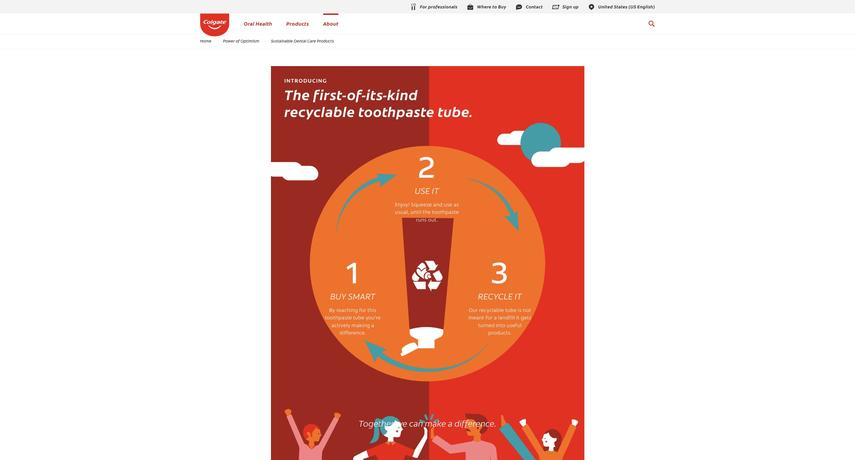 Task type: vqa. For each thing, say whether or not it's contained in the screenshot.
Pilch
no



Task type: describe. For each thing, give the bounding box(es) containing it.
where to buy icon image
[[467, 3, 475, 11]]

tube inside our recyclable tube is not meant for a landfill it gets turned into useful products.
[[506, 308, 517, 313]]

sustainable
[[271, 38, 293, 44]]

buy
[[331, 290, 347, 302]]

1
[[346, 261, 360, 291]]

power
[[223, 38, 235, 44]]

we
[[397, 417, 408, 429]]

use
[[444, 203, 453, 208]]

introducing the first-of-its-kind recyclable toothpaste tube.
[[285, 79, 474, 121]]

0 horizontal spatial products
[[287, 20, 309, 27]]

squeeze
[[412, 203, 432, 208]]

toothpaste inside by reaching for this toothpaste tube you're actively making a difference.
[[325, 316, 352, 321]]

into
[[496, 323, 506, 329]]

products.
[[489, 331, 512, 336]]

as
[[454, 203, 459, 208]]

recycle
[[479, 290, 513, 302]]

3
[[491, 261, 510, 291]]

enjoy! squeeze and use as usual, until the toothpaste runs out.
[[395, 203, 459, 223]]

1 horizontal spatial a
[[449, 417, 453, 429]]

for inside by reaching for this toothpaste tube you're actively making a difference.
[[360, 308, 367, 313]]

dental
[[294, 38, 307, 44]]

optimism
[[241, 38, 260, 44]]

together we can make a difference.
[[359, 417, 497, 429]]

power of optimism link
[[219, 38, 264, 44]]

by
[[330, 308, 336, 313]]

tube inside by reaching for this toothpaste tube you're actively making a difference.
[[354, 316, 365, 321]]

health
[[256, 20, 272, 27]]

1 buy smart
[[331, 261, 376, 302]]

1 vertical spatial difference.
[[455, 417, 497, 429]]

meant
[[469, 316, 485, 321]]

products button
[[287, 20, 309, 27]]

enjoy!
[[395, 203, 410, 208]]

not
[[523, 308, 532, 313]]

actively
[[332, 323, 351, 329]]

sustainable dental care products link
[[267, 38, 339, 44]]

making
[[352, 323, 370, 329]]

colgate® logo image
[[200, 13, 229, 36]]

care
[[308, 38, 316, 44]]

toothpaste inside enjoy! squeeze and use as usual, until the toothpaste runs out.
[[433, 210, 459, 215]]

make
[[425, 417, 447, 429]]

of-
[[347, 84, 366, 104]]

the first-of-its-kind recyclable toothpaste tube image
[[271, 66, 585, 460]]

of
[[236, 38, 240, 44]]

you're
[[366, 316, 381, 321]]

tube.
[[438, 101, 474, 121]]

our recyclable tube is not meant for a landfill it gets turned into useful products.
[[469, 308, 532, 336]]

oral health button
[[244, 20, 272, 27]]

oral health
[[244, 20, 272, 27]]

recyclable inside our recyclable tube is not meant for a landfill it gets turned into useful products.
[[480, 308, 505, 313]]

2
[[418, 155, 437, 186]]

it for 2
[[432, 185, 440, 196]]



Task type: locate. For each thing, give the bounding box(es) containing it.
1 horizontal spatial for
[[486, 316, 493, 321]]

by reaching for this toothpaste tube you're actively making a difference.
[[325, 308, 381, 336]]

power of optimism
[[223, 38, 260, 44]]

difference. inside by reaching for this toothpaste tube you're actively making a difference.
[[340, 331, 366, 336]]

0 vertical spatial recyclable
[[285, 101, 355, 121]]

0 vertical spatial for
[[360, 308, 367, 313]]

for professionals icon image
[[410, 3, 418, 11]]

home
[[200, 38, 212, 44]]

tube up the making
[[354, 316, 365, 321]]

out.
[[429, 218, 438, 223]]

1 horizontal spatial difference.
[[455, 417, 497, 429]]

reaching
[[337, 308, 358, 313]]

it inside 2 use it
[[432, 185, 440, 196]]

a inside by reaching for this toothpaste tube you're actively making a difference.
[[372, 323, 375, 329]]

recyclable down recycle
[[480, 308, 505, 313]]

its-
[[366, 84, 388, 104]]

first-
[[314, 84, 347, 104]]

the
[[285, 84, 310, 104]]

0 horizontal spatial tube
[[354, 316, 365, 321]]

it inside 3 recycle it
[[515, 290, 522, 302]]

0 horizontal spatial for
[[360, 308, 367, 313]]

tube
[[506, 308, 517, 313], [354, 316, 365, 321]]

for inside our recyclable tube is not meant for a landfill it gets turned into useful products.
[[486, 316, 493, 321]]

together
[[359, 417, 395, 429]]

home link
[[196, 38, 216, 44]]

a up into
[[494, 316, 497, 321]]

1 vertical spatial toothpaste
[[433, 210, 459, 215]]

recyclable down introducing
[[285, 101, 355, 121]]

useful
[[507, 323, 522, 329]]

it up is
[[515, 290, 522, 302]]

1 vertical spatial recyclable
[[480, 308, 505, 313]]

0 horizontal spatial it
[[432, 185, 440, 196]]

0 vertical spatial products
[[287, 20, 309, 27]]

the
[[423, 210, 431, 215]]

0 vertical spatial difference.
[[340, 331, 366, 336]]

1 horizontal spatial tube
[[506, 308, 517, 313]]

use
[[415, 185, 430, 196]]

about button
[[323, 20, 339, 27]]

1 vertical spatial products
[[317, 38, 334, 44]]

landfill
[[499, 316, 515, 321]]

oral
[[244, 20, 255, 27]]

toothpaste
[[359, 101, 435, 121], [433, 210, 459, 215], [325, 316, 352, 321]]

0 horizontal spatial recyclable
[[285, 101, 355, 121]]

0 vertical spatial a
[[494, 316, 497, 321]]

can
[[410, 417, 424, 429]]

for left this
[[360, 308, 367, 313]]

0 vertical spatial toothpaste
[[359, 101, 435, 121]]

3 recycle it
[[479, 261, 522, 302]]

toothpaste inside introducing the first-of-its-kind recyclable toothpaste tube.
[[359, 101, 435, 121]]

a right make
[[449, 417, 453, 429]]

smart
[[349, 290, 376, 302]]

introducing
[[285, 79, 327, 84]]

0 horizontal spatial a
[[372, 323, 375, 329]]

is
[[518, 308, 522, 313]]

sign up icon image
[[552, 3, 560, 11]]

contact icon image
[[516, 3, 524, 11]]

0 vertical spatial tube
[[506, 308, 517, 313]]

location icon image
[[588, 3, 596, 11]]

it for 3
[[515, 290, 522, 302]]

products right care
[[317, 38, 334, 44]]

about
[[323, 20, 339, 27]]

2 vertical spatial a
[[449, 417, 453, 429]]

a
[[494, 316, 497, 321], [372, 323, 375, 329], [449, 417, 453, 429]]

it
[[517, 316, 520, 321]]

kind
[[388, 84, 418, 104]]

products
[[287, 20, 309, 27], [317, 38, 334, 44]]

1 vertical spatial tube
[[354, 316, 365, 321]]

1 vertical spatial for
[[486, 316, 493, 321]]

1 vertical spatial a
[[372, 323, 375, 329]]

products up dental
[[287, 20, 309, 27]]

2 use it
[[415, 155, 440, 196]]

runs
[[417, 218, 427, 223]]

this
[[368, 308, 377, 313]]

1 horizontal spatial it
[[515, 290, 522, 302]]

until
[[411, 210, 422, 215]]

sustainable dental care products
[[271, 38, 334, 44]]

turned
[[479, 323, 495, 329]]

1 vertical spatial it
[[515, 290, 522, 302]]

for
[[360, 308, 367, 313], [486, 316, 493, 321]]

0 horizontal spatial difference.
[[340, 331, 366, 336]]

difference.
[[340, 331, 366, 336], [455, 417, 497, 429]]

recyclable
[[285, 101, 355, 121], [480, 308, 505, 313]]

and
[[434, 203, 443, 208]]

tube left is
[[506, 308, 517, 313]]

2 vertical spatial toothpaste
[[325, 316, 352, 321]]

1 horizontal spatial recyclable
[[480, 308, 505, 313]]

None search field
[[649, 17, 656, 30]]

usual,
[[395, 210, 410, 215]]

a down you're
[[372, 323, 375, 329]]

1 horizontal spatial products
[[317, 38, 334, 44]]

0 vertical spatial it
[[432, 185, 440, 196]]

gets
[[521, 316, 532, 321]]

our
[[469, 308, 478, 313]]

recyclable inside introducing the first-of-its-kind recyclable toothpaste tube.
[[285, 101, 355, 121]]

a inside our recyclable tube is not meant for a landfill it gets turned into useful products.
[[494, 316, 497, 321]]

2 horizontal spatial a
[[494, 316, 497, 321]]

it
[[432, 185, 440, 196], [515, 290, 522, 302]]

for up turned
[[486, 316, 493, 321]]

it right use
[[432, 185, 440, 196]]



